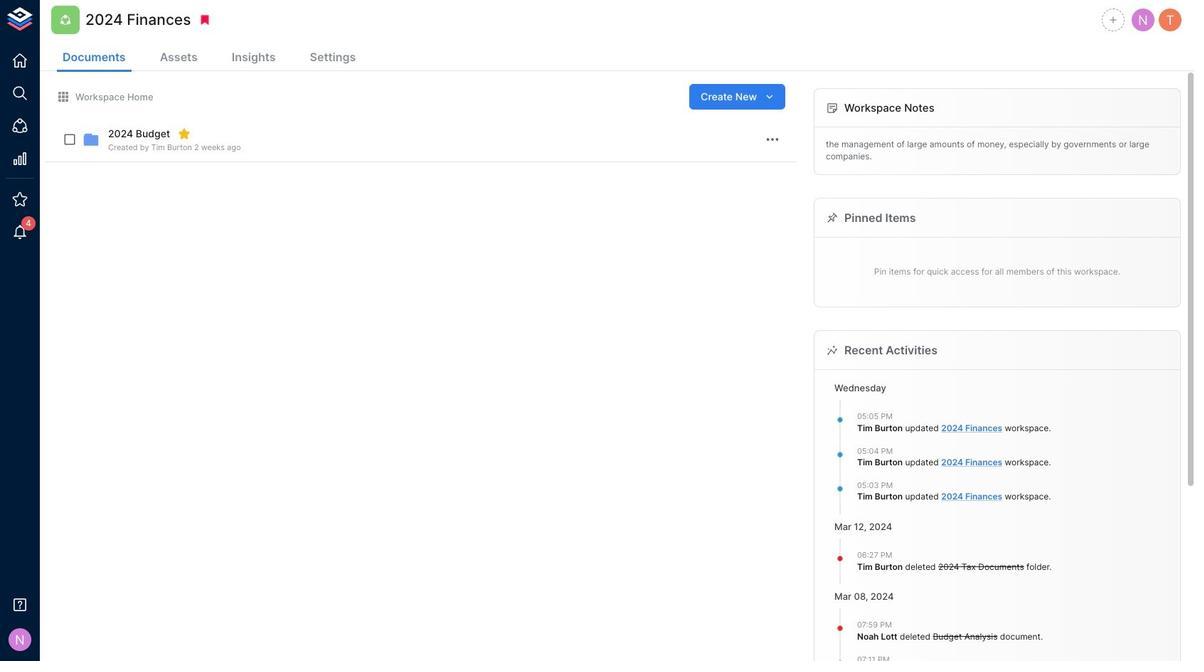 Task type: describe. For each thing, give the bounding box(es) containing it.
remove bookmark image
[[199, 14, 212, 26]]

remove favorite image
[[178, 127, 191, 140]]



Task type: vqa. For each thing, say whether or not it's contained in the screenshot.
the and
no



